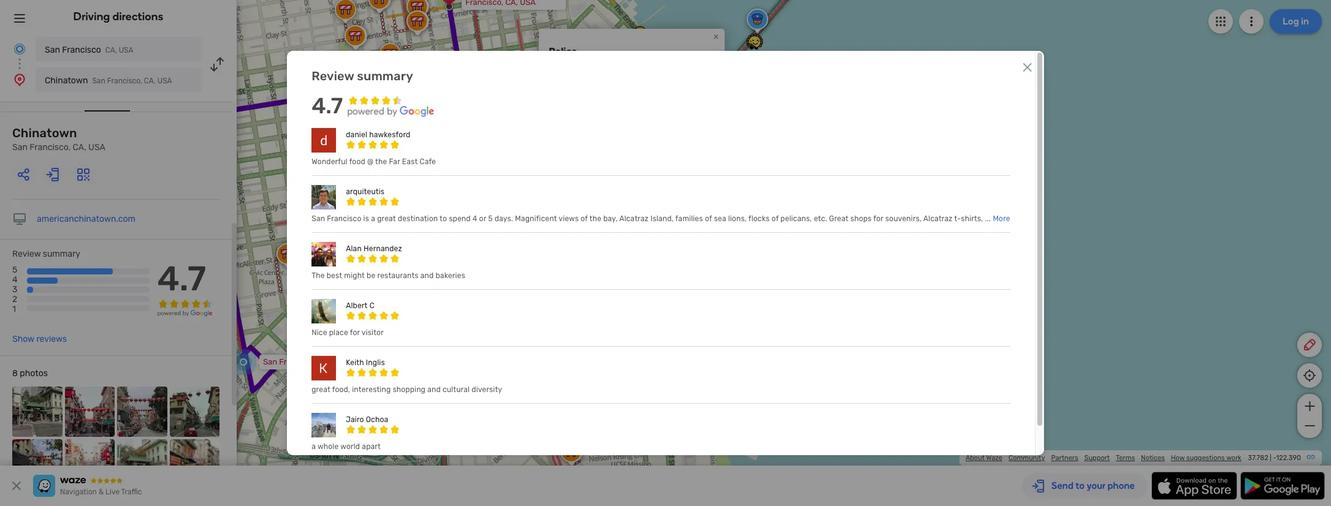 Task type: describe. For each thing, give the bounding box(es) containing it.
0 horizontal spatial summary
[[43, 249, 80, 259]]

san francisco is a great destination to spend 4 or 5 days. magnificent views of the bay, alcatraz island, families of sea lions, flocks of pelicans, etc. great shops for souvenirs, alcatraz t-shirts, ... more
[[312, 215, 1011, 224]]

etc.
[[814, 215, 827, 224]]

0 horizontal spatial x image
[[9, 479, 24, 494]]

1 horizontal spatial review summary
[[312, 68, 413, 83]]

driving directions
[[73, 10, 163, 23]]

shopping
[[393, 386, 426, 395]]

reviews
[[36, 334, 67, 345]]

starting point
[[12, 91, 66, 102]]

2 alcatraz from the left
[[924, 215, 953, 224]]

122.390
[[1277, 454, 1301, 462]]

albert
[[346, 302, 368, 311]]

8
[[12, 369, 18, 379]]

police
[[549, 46, 577, 57]]

to
[[440, 215, 447, 224]]

2 of from the left
[[705, 215, 712, 224]]

37.782
[[1248, 454, 1269, 462]]

how suggestions work link
[[1171, 454, 1242, 462]]

1 horizontal spatial for
[[874, 215, 884, 224]]

support
[[1085, 454, 1110, 462]]

days.
[[495, 215, 513, 224]]

image 7 of chinatown, sf image
[[117, 439, 167, 489]]

waze
[[987, 454, 1003, 462]]

1 vertical spatial for
[[350, 329, 360, 338]]

keith inglis
[[346, 359, 385, 368]]

community link
[[1009, 454, 1045, 462]]

world
[[341, 443, 360, 452]]

1 vertical spatial chinatown san francisco, ca, usa
[[12, 126, 105, 153]]

visitor
[[362, 329, 384, 338]]

food
[[349, 158, 365, 166]]

the best might be restaurants  and bakeries
[[312, 272, 465, 281]]

san for san francisco is a great destination to spend 4 or 5 days. magnificent views of the bay, alcatraz island, families of sea lions, flocks of pelicans, etc. great shops for souvenirs, alcatraz t-shirts, ... more
[[312, 215, 325, 224]]

1 vertical spatial chinatown
[[12, 126, 77, 140]]

1 of from the left
[[581, 215, 588, 224]]

image 8 of chinatown, sf image
[[170, 439, 220, 489]]

1 vertical spatial review summary
[[12, 249, 80, 259]]

0 vertical spatial a
[[371, 215, 375, 224]]

0 horizontal spatial 4.7
[[157, 259, 206, 299]]

image 6 of chinatown, sf image
[[65, 439, 115, 489]]

starting point button
[[12, 91, 66, 110]]

computer image
[[12, 212, 27, 227]]

0 vertical spatial 4
[[473, 215, 477, 224]]

&
[[99, 488, 104, 497]]

1 alcatraz from the left
[[620, 215, 649, 224]]

pencil image
[[1303, 338, 1317, 353]]

traffic
[[121, 488, 142, 497]]

apart
[[362, 443, 381, 452]]

navigation
[[60, 488, 97, 497]]

terms
[[1116, 454, 1135, 462]]

notices link
[[1141, 454, 1165, 462]]

0 vertical spatial francisco,
[[107, 77, 142, 85]]

destination button
[[85, 91, 130, 112]]

-
[[1274, 454, 1277, 462]]

ca, inside the san francisco ca, usa
[[105, 46, 117, 55]]

cultural
[[443, 386, 470, 395]]

jairo ochoa
[[346, 416, 388, 425]]

image 4 of chinatown, sf image
[[170, 387, 220, 437]]

c
[[370, 302, 375, 311]]

albert c
[[346, 302, 375, 311]]

francisco for san francisco is a great destination to spend 4 or 5 days. magnificent views of the bay, alcatraz island, families of sea lions, flocks of pelicans, etc. great shops for souvenirs, alcatraz t-shirts, ...
[[327, 215, 362, 224]]

whole
[[318, 443, 339, 452]]

wonderful
[[312, 158, 348, 166]]

navigation & live traffic
[[60, 488, 142, 497]]

nice place for visitor
[[312, 329, 384, 338]]

8 photos
[[12, 369, 48, 379]]

east
[[402, 158, 418, 166]]

inglis
[[366, 359, 385, 368]]

driving
[[73, 10, 110, 23]]

1 vertical spatial great
[[312, 386, 330, 395]]

ochoa
[[366, 416, 388, 425]]

community
[[1009, 454, 1045, 462]]

usa inside the san francisco ca, usa
[[119, 46, 133, 55]]

jairo
[[346, 416, 364, 425]]

americanchinatown.com link
[[37, 214, 136, 224]]

support link
[[1085, 454, 1110, 462]]

0 vertical spatial great
[[377, 215, 396, 224]]

1 horizontal spatial the
[[590, 215, 602, 224]]

0 horizontal spatial the
[[375, 158, 387, 166]]

lions,
[[728, 215, 747, 224]]

sea
[[714, 215, 726, 224]]

views
[[559, 215, 579, 224]]

place
[[329, 329, 348, 338]]

restaurants
[[377, 272, 419, 281]]

far
[[389, 158, 400, 166]]

interesting
[[352, 386, 391, 395]]

shops
[[851, 215, 872, 224]]

wonderful food @ the far east cafe
[[312, 158, 436, 166]]

3
[[12, 285, 17, 295]]

food,
[[332, 386, 350, 395]]

is
[[363, 215, 369, 224]]

directions
[[113, 10, 163, 23]]

a whole world apart
[[312, 443, 381, 452]]

hernandez
[[364, 245, 402, 254]]

zoom out image
[[1302, 419, 1318, 434]]

location image
[[12, 72, 27, 87]]

zoom in image
[[1302, 399, 1318, 414]]

how
[[1171, 454, 1185, 462]]

about waze link
[[966, 454, 1003, 462]]

bakeries
[[436, 272, 465, 281]]

5 4 3 2 1
[[12, 265, 18, 315]]

photos
[[20, 369, 48, 379]]

terms link
[[1116, 454, 1135, 462]]

the
[[312, 272, 325, 281]]

americanchinatown.com
[[37, 214, 136, 224]]



Task type: vqa. For each thing, say whether or not it's contained in the screenshot.


Task type: locate. For each thing, give the bounding box(es) containing it.
for right place
[[350, 329, 360, 338]]

island,
[[651, 215, 674, 224]]

×
[[714, 30, 719, 42]]

francisco, up destination at the left of page
[[107, 77, 142, 85]]

chinatown up point
[[45, 75, 88, 86]]

souvenirs,
[[886, 215, 922, 224]]

a left 'whole'
[[312, 443, 316, 452]]

partners
[[1051, 454, 1079, 462]]

summary
[[357, 68, 413, 83], [43, 249, 80, 259]]

1 vertical spatial francisco,
[[30, 142, 71, 153]]

0 horizontal spatial 5
[[12, 265, 17, 275]]

0 vertical spatial 5
[[488, 215, 493, 224]]

point
[[46, 91, 66, 102]]

review summary down computer image
[[12, 249, 80, 259]]

0 horizontal spatial 4
[[12, 275, 18, 285]]

1 horizontal spatial francisco
[[327, 215, 362, 224]]

pelicans,
[[781, 215, 812, 224]]

of right flocks
[[772, 215, 779, 224]]

5 up 3
[[12, 265, 17, 275]]

great
[[829, 215, 849, 224]]

alcatraz right bay,
[[620, 215, 649, 224]]

arquiteutis
[[346, 188, 385, 197]]

1
[[12, 304, 16, 315]]

1 vertical spatial summary
[[43, 249, 80, 259]]

0 horizontal spatial review
[[12, 249, 41, 259]]

x image
[[1020, 60, 1035, 75], [9, 479, 24, 494]]

0 horizontal spatial of
[[581, 215, 588, 224]]

bay,
[[603, 215, 618, 224]]

a
[[371, 215, 375, 224], [312, 443, 316, 452]]

live
[[106, 488, 120, 497]]

about waze community partners support terms notices how suggestions work
[[966, 454, 1242, 462]]

partners link
[[1051, 454, 1079, 462]]

shirts,
[[961, 215, 983, 224]]

or
[[479, 215, 486, 224]]

2 horizontal spatial of
[[772, 215, 779, 224]]

chinatown san francisco, ca, usa down point
[[12, 126, 105, 153]]

1 vertical spatial 4.7
[[157, 259, 206, 299]]

0 horizontal spatial francisco
[[62, 45, 101, 55]]

best
[[327, 272, 342, 281]]

san for san francisco ca, usa
[[45, 45, 60, 55]]

hawkesford
[[369, 131, 411, 140]]

0 vertical spatial review summary
[[312, 68, 413, 83]]

and left bakeries
[[421, 272, 434, 281]]

4 left 'or'
[[473, 215, 477, 224]]

ca,
[[105, 46, 117, 55], [144, 77, 156, 85], [73, 142, 86, 153], [319, 358, 332, 367]]

...
[[985, 215, 991, 224]]

destination
[[398, 215, 438, 224]]

@
[[367, 158, 374, 166]]

0 horizontal spatial francisco,
[[30, 142, 71, 153]]

1 horizontal spatial francisco,
[[107, 77, 142, 85]]

review
[[312, 68, 354, 83], [12, 249, 41, 259]]

alan hernandez
[[346, 245, 402, 254]]

2
[[12, 295, 17, 305]]

0 vertical spatial chinatown san francisco, ca, usa
[[45, 75, 172, 86]]

more
[[993, 215, 1011, 224]]

of left sea
[[705, 215, 712, 224]]

keith
[[346, 359, 364, 368]]

great left food,
[[312, 386, 330, 395]]

1 horizontal spatial 4
[[473, 215, 477, 224]]

0 horizontal spatial alcatraz
[[620, 215, 649, 224]]

0 vertical spatial francisco
[[62, 45, 101, 55]]

1 vertical spatial and
[[428, 386, 441, 395]]

5
[[488, 215, 493, 224], [12, 265, 17, 275]]

alcatraz left t-
[[924, 215, 953, 224]]

4.7
[[312, 93, 343, 119], [157, 259, 206, 299]]

show
[[12, 334, 34, 345]]

t-
[[955, 215, 961, 224]]

1 vertical spatial 4
[[12, 275, 18, 285]]

nice
[[312, 329, 327, 338]]

review summary
[[312, 68, 413, 83], [12, 249, 80, 259]]

4
[[473, 215, 477, 224], [12, 275, 18, 285]]

0 horizontal spatial great
[[312, 386, 330, 395]]

0 vertical spatial chinatown
[[45, 75, 88, 86]]

suggestions
[[1187, 454, 1225, 462]]

might
[[344, 272, 365, 281]]

great food, interesting shopping and cultural diversity
[[312, 386, 502, 395]]

0 vertical spatial the
[[375, 158, 387, 166]]

a right "is"
[[371, 215, 375, 224]]

image 5 of chinatown, sf image
[[12, 439, 62, 489]]

summary up hawkesford
[[357, 68, 413, 83]]

francisco, down the nice
[[279, 358, 317, 367]]

1 horizontal spatial review
[[312, 68, 354, 83]]

show reviews
[[12, 334, 67, 345]]

the left bay,
[[590, 215, 602, 224]]

the
[[375, 158, 387, 166], [590, 215, 602, 224]]

1 vertical spatial a
[[312, 443, 316, 452]]

san francisco ca, usa
[[45, 45, 133, 55]]

francisco
[[62, 45, 101, 55], [327, 215, 362, 224]]

1 vertical spatial francisco
[[327, 215, 362, 224]]

× link
[[711, 30, 722, 42]]

francisco left "is"
[[327, 215, 362, 224]]

summary down americanchinatown.com link
[[43, 249, 80, 259]]

0 vertical spatial review
[[312, 68, 354, 83]]

current location image
[[12, 42, 27, 56]]

5 right 'or'
[[488, 215, 493, 224]]

for
[[874, 215, 884, 224], [350, 329, 360, 338]]

1 horizontal spatial x image
[[1020, 60, 1035, 75]]

1 horizontal spatial a
[[371, 215, 375, 224]]

francisco for san francisco
[[62, 45, 101, 55]]

and left the cultural at the left of the page
[[428, 386, 441, 395]]

1 horizontal spatial 4.7
[[312, 93, 343, 119]]

2 vertical spatial francisco,
[[279, 358, 317, 367]]

alcatraz
[[620, 215, 649, 224], [924, 215, 953, 224]]

image 3 of chinatown, sf image
[[117, 387, 167, 437]]

0 horizontal spatial a
[[312, 443, 316, 452]]

of
[[581, 215, 588, 224], [705, 215, 712, 224], [772, 215, 779, 224]]

1 vertical spatial x image
[[9, 479, 24, 494]]

great
[[377, 215, 396, 224], [312, 386, 330, 395]]

0 vertical spatial for
[[874, 215, 884, 224]]

francisco down driving
[[62, 45, 101, 55]]

1 horizontal spatial alcatraz
[[924, 215, 953, 224]]

cafe
[[420, 158, 436, 166]]

1 horizontal spatial 5
[[488, 215, 493, 224]]

san for san francisco, ca, usa
[[263, 358, 277, 367]]

image 2 of chinatown, sf image
[[65, 387, 115, 437]]

chinatown down starting point button
[[12, 126, 77, 140]]

link image
[[1306, 453, 1316, 462]]

1 horizontal spatial great
[[377, 215, 396, 224]]

1 vertical spatial review
[[12, 249, 41, 259]]

0 horizontal spatial for
[[350, 329, 360, 338]]

0 vertical spatial and
[[421, 272, 434, 281]]

chinatown san francisco, ca, usa
[[45, 75, 172, 86], [12, 126, 105, 153]]

great right "is"
[[377, 215, 396, 224]]

francisco,
[[107, 77, 142, 85], [30, 142, 71, 153], [279, 358, 317, 367]]

5 inside 5 4 3 2 1
[[12, 265, 17, 275]]

spend
[[449, 215, 471, 224]]

1 vertical spatial the
[[590, 215, 602, 224]]

0 vertical spatial summary
[[357, 68, 413, 83]]

2 horizontal spatial francisco,
[[279, 358, 317, 367]]

0 vertical spatial x image
[[1020, 60, 1035, 75]]

4 up 2
[[12, 275, 18, 285]]

chinatown san francisco, ca, usa up destination at the left of page
[[45, 75, 172, 86]]

|
[[1270, 454, 1272, 462]]

review summary up daniel in the top left of the page
[[312, 68, 413, 83]]

of right views
[[581, 215, 588, 224]]

3 of from the left
[[772, 215, 779, 224]]

flocks
[[749, 215, 770, 224]]

notices
[[1141, 454, 1165, 462]]

for right shops
[[874, 215, 884, 224]]

destination
[[85, 91, 130, 102]]

about
[[966, 454, 985, 462]]

0 horizontal spatial review summary
[[12, 249, 80, 259]]

starting
[[12, 91, 44, 102]]

image 1 of chinatown, sf image
[[12, 387, 62, 437]]

san francisco, ca, usa
[[263, 358, 350, 367]]

0 vertical spatial 4.7
[[312, 93, 343, 119]]

1 horizontal spatial of
[[705, 215, 712, 224]]

francisco, down starting point button
[[30, 142, 71, 153]]

magnificent
[[515, 215, 557, 224]]

1 vertical spatial 5
[[12, 265, 17, 275]]

alan
[[346, 245, 362, 254]]

the right @
[[375, 158, 387, 166]]

1 horizontal spatial summary
[[357, 68, 413, 83]]

san
[[45, 45, 60, 55], [92, 77, 105, 85], [12, 142, 28, 153], [312, 215, 325, 224], [263, 358, 277, 367]]



